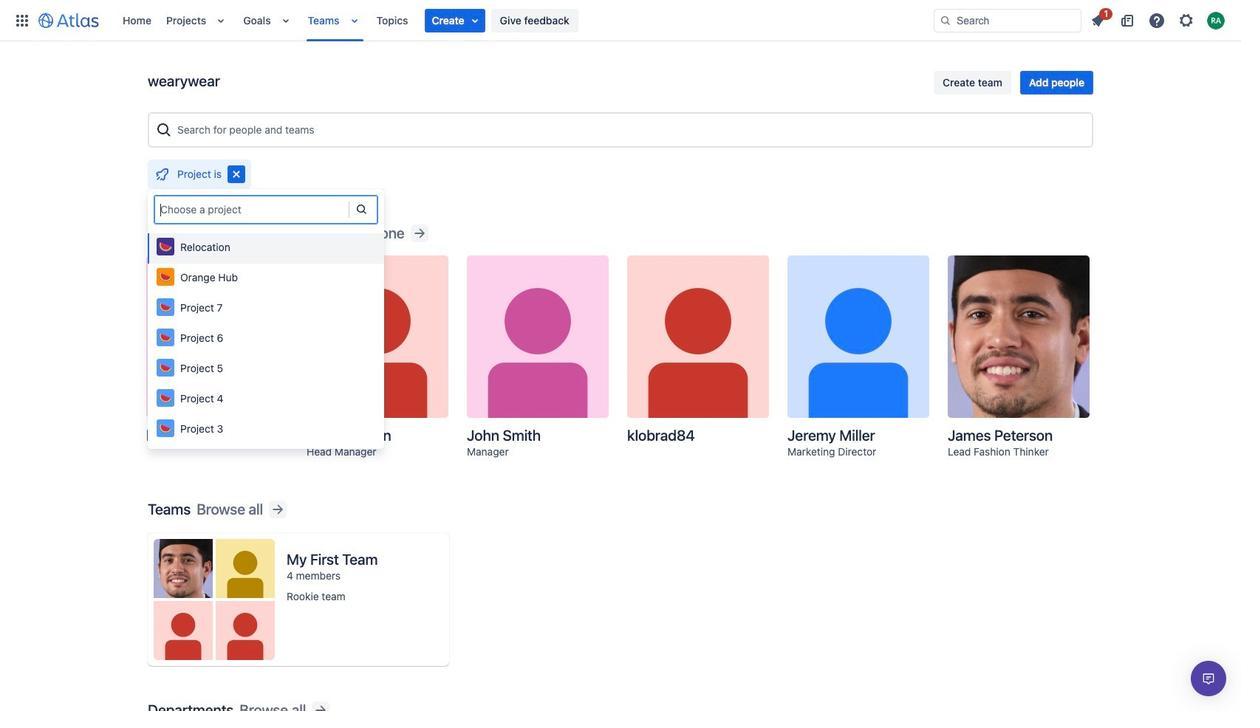 Task type: describe. For each thing, give the bounding box(es) containing it.
1 horizontal spatial list item
[[1085, 6, 1113, 32]]

search image
[[940, 14, 952, 26]]

notifications image
[[1089, 11, 1107, 29]]

top element
[[9, 0, 934, 41]]

1 horizontal spatial browse all image
[[312, 702, 330, 712]]

Search for people and teams field
[[173, 117, 1086, 143]]

browse everyone image
[[411, 225, 428, 242]]

Search field
[[934, 8, 1082, 32]]

0 horizontal spatial browse all image
[[269, 501, 287, 519]]

search for people and teams image
[[155, 121, 173, 139]]



Task type: vqa. For each thing, say whether or not it's contained in the screenshot.
'Banner'
yes



Task type: locate. For each thing, give the bounding box(es) containing it.
0 vertical spatial browse all image
[[269, 501, 287, 519]]

open intercom messenger image
[[1200, 670, 1218, 688]]

list item inside the "top" element
[[425, 8, 485, 32]]

0 horizontal spatial list item
[[425, 8, 485, 32]]

1 horizontal spatial list
[[1085, 6, 1233, 32]]

0 horizontal spatial list
[[115, 0, 934, 41]]

None text field
[[160, 202, 163, 217]]

settings image
[[1178, 11, 1196, 29]]

None search field
[[934, 8, 1082, 32]]

banner
[[0, 0, 1241, 41]]

list
[[115, 0, 934, 41], [1085, 6, 1233, 32]]

1 vertical spatial browse all image
[[312, 702, 330, 712]]

help image
[[1148, 11, 1166, 29]]

open image
[[352, 200, 370, 218]]

switch to... image
[[13, 11, 31, 29]]

browse all image
[[269, 501, 287, 519], [312, 702, 330, 712]]

list item
[[1085, 6, 1113, 32], [425, 8, 485, 32]]

account image
[[1207, 11, 1225, 29]]

remove current filter image
[[228, 166, 245, 183]]



